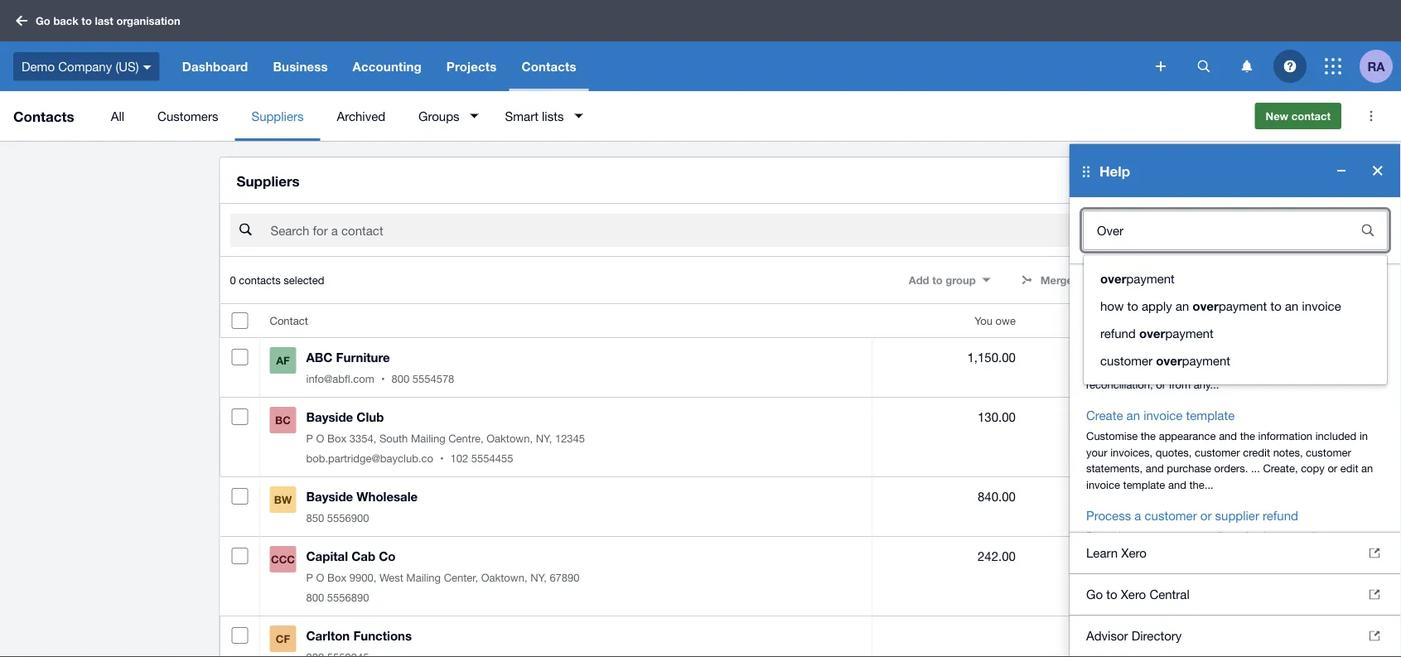 Task type: describe. For each thing, give the bounding box(es) containing it.
1 vertical spatial suppliers
[[237, 172, 300, 189]]

you down if
[[1258, 346, 1275, 359]]

to down statement
[[1106, 587, 1117, 602]]

or up prepayment. at the right of page
[[1181, 530, 1191, 542]]

all button
[[94, 91, 141, 141]]

suppliers button
[[235, 91, 320, 141]]

contact list table element
[[220, 304, 1181, 657]]

you
[[975, 314, 993, 327]]

mailing inside bayside club p o box 3354, south mailing centre, oaktown, ny, 12345 bob.partridge@bayclub.co • 102 5554455
[[411, 432, 445, 445]]

over up transaction
[[1193, 299, 1219, 314]]

... left if
[[1187, 562, 1196, 575]]

you right if
[[1208, 562, 1225, 575]]

or right much,
[[1245, 346, 1255, 359]]

process
[[1086, 508, 1131, 522]]

you left too
[[1173, 346, 1190, 359]]

refund inside "refund over payment"
[[1100, 326, 1136, 341]]

0 horizontal spatial template
[[1123, 478, 1165, 491]]

invoice inside how to apply an over payment to an invoice
[[1302, 299, 1341, 313]]

a right on
[[1284, 530, 1290, 542]]

overpayment down pays
[[1136, 362, 1199, 375]]

copy
[[1301, 462, 1325, 475]]

mailing inside capital cab co p o box 9900, west mailing center, oaktown, ny, 67890 800 5556890
[[406, 571, 441, 584]]

credit inside process a customer or supplier refund record a customer or supplier refund on a credit note, overpayment or prepayment. ... reconcile a refund against a bank statement line. ... if you don't want to issue or receive a refund, you can a...
[[1293, 530, 1320, 542]]

customers button
[[141, 91, 235, 141]]

how
[[1100, 299, 1124, 313]]

an up overpay
[[1285, 299, 1299, 313]]

create an invoice template link
[[1086, 406, 1235, 425]]

center,
[[444, 571, 478, 584]]

line.
[[1164, 562, 1184, 575]]

reconcile
[[1240, 546, 1288, 559]]

1,150.00
[[967, 350, 1016, 364]]

a up learn xero
[[1124, 530, 1130, 542]]

to inside popup button
[[932, 274, 943, 286]]

record an overpayment link
[[1086, 306, 1220, 325]]

supplier.
[[1328, 346, 1369, 359]]

add to group button
[[899, 267, 1001, 294]]

receive
[[1336, 562, 1370, 575]]

customer down included
[[1306, 446, 1351, 459]]

you can click and drag the help menu image
[[1083, 166, 1090, 177]]

co
[[379, 549, 396, 564]]

0 vertical spatial xero
[[1121, 546, 1147, 560]]

customers
[[157, 109, 218, 123]]

o inside bayside club p o box 3354, south mailing centre, oaktown, ny, 12345 bob.partridge@bayclub.co • 102 5554455
[[316, 432, 324, 445]]

an up the customise
[[1127, 408, 1140, 423]]

statements,
[[1086, 462, 1143, 475]]

0 vertical spatial template
[[1186, 408, 1235, 423]]

owe for you owe
[[996, 314, 1016, 327]]

group
[[946, 274, 976, 286]]

contacts button
[[509, 41, 589, 91]]

smart lists button
[[489, 91, 593, 141]]

in inside record an overpayment record an overpayment transaction if your customer accidentally pays you too much, or you overpay a supplier. ... create an overpayment in your bank account, during bank reconciliation, or from any...
[[1202, 362, 1210, 375]]

contacts inside contacts 'popup button'
[[522, 59, 576, 74]]

go to xero central
[[1086, 587, 1190, 602]]

suppliers inside button
[[251, 109, 304, 123]]

help banner
[[0, 0, 1401, 657]]

merge button
[[1011, 267, 1083, 294]]

2 vertical spatial and
[[1168, 478, 1187, 491]]

to left last
[[82, 14, 92, 27]]

more row options button for club
[[1145, 400, 1178, 434]]

1 the from the left
[[1141, 430, 1156, 443]]

submit search image
[[1352, 214, 1385, 247]]

5556890
[[327, 591, 369, 604]]

over down record an overpayment link
[[1139, 326, 1165, 341]]

carlton functions
[[306, 628, 412, 643]]

more row options button for furniture
[[1145, 341, 1178, 374]]

customer up line.
[[1133, 530, 1178, 542]]

account,
[[1264, 362, 1306, 375]]

1 vertical spatial xero
[[1121, 587, 1146, 602]]

included
[[1316, 430, 1357, 443]]

1,150.00 link
[[967, 347, 1016, 367]]

don't
[[1228, 562, 1253, 575]]

Search for a contact field
[[269, 215, 1087, 246]]

add to group
[[909, 274, 976, 286]]

a right against
[[1371, 546, 1377, 559]]

note,
[[1323, 530, 1348, 542]]

on
[[1269, 530, 1281, 542]]

cab
[[352, 549, 375, 564]]

customise
[[1086, 430, 1138, 443]]

info@abfl.com
[[306, 372, 374, 385]]

0 horizontal spatial contacts
[[13, 108, 74, 124]]

refund over payment
[[1100, 326, 1214, 341]]

an right how
[[1130, 308, 1144, 323]]

oaktown, inside capital cab co p o box 9900, west mailing center, oaktown, ny, 67890 800 5556890
[[481, 571, 527, 584]]

close help menu image
[[1361, 154, 1395, 187]]

archive
[[1123, 274, 1161, 286]]

1 horizontal spatial bank
[[1237, 362, 1261, 375]]

an right edit
[[1362, 462, 1373, 475]]

af
[[276, 354, 290, 367]]

0 horizontal spatial and
[[1146, 462, 1164, 475]]

demo
[[22, 59, 55, 74]]

functions
[[353, 628, 412, 643]]

notes,
[[1273, 446, 1303, 459]]

contact
[[1292, 109, 1331, 122]]

information
[[1258, 430, 1313, 443]]

bayside for bayside wholesale
[[306, 489, 353, 504]]

an right apply at the right top of page
[[1176, 299, 1189, 313]]

customer up the orders. at the right bottom
[[1195, 446, 1240, 459]]

130.00 link
[[978, 407, 1016, 427]]

3 more row options button from the top
[[1145, 619, 1178, 652]]

from
[[1169, 378, 1191, 391]]

list box containing over
[[1084, 255, 1387, 384]]

refund up issue on the bottom of the page
[[1300, 546, 1330, 559]]

2 external link opens in new tab image from the top
[[1370, 631, 1380, 641]]

dashboard
[[182, 59, 248, 74]]

more row options image
[[1160, 352, 1163, 363]]

accidentally
[[1086, 346, 1144, 359]]

projects
[[446, 59, 497, 74]]

svg image inside the go back to last organisation link
[[16, 15, 27, 26]]

learn xero
[[1086, 546, 1147, 560]]

actions menu image
[[1355, 99, 1388, 133]]

process a customer or supplier refund record a customer or supplier refund on a credit note, overpayment or prepayment. ... reconcile a refund against a bank statement line. ... if you don't want to issue or receive a refund, you can a...
[[1086, 508, 1379, 591]]

go back to last organisation link
[[10, 6, 190, 35]]

want
[[1256, 562, 1279, 575]]

bayside wholesale 850 5556900
[[306, 489, 418, 524]]

refund up reconcile
[[1235, 530, 1266, 542]]

a up issue on the bottom of the page
[[1291, 546, 1297, 559]]

smart
[[505, 109, 539, 123]]

2 record from the top
[[1086, 330, 1121, 343]]

130.00
[[978, 410, 1016, 424]]

your inside the create an invoice template customise the appearance and the information included in your invoices, quotes, customer credit notes, customer statements, and purchase orders. ... create, copy or edit an invoice template and the...
[[1086, 446, 1108, 459]]

a right process
[[1135, 508, 1141, 522]]

how to apply an over payment to an invoice
[[1100, 299, 1341, 314]]

in inside the create an invoice template customise the appearance and the information included in your invoices, quotes, customer credit notes, customer statements, and purchase orders. ... create, copy or edit an invoice template and the...
[[1360, 430, 1368, 443]]

or right issue on the bottom of the page
[[1323, 562, 1333, 575]]

pays
[[1147, 346, 1170, 359]]

furniture
[[336, 350, 390, 365]]

groups
[[419, 109, 460, 123]]

to up overpay
[[1271, 299, 1282, 313]]

refund up on
[[1263, 508, 1298, 522]]

you down statement
[[1123, 578, 1141, 591]]

0 contacts selected
[[230, 274, 324, 286]]

organisation
[[116, 14, 180, 27]]

customer down the...
[[1145, 508, 1197, 522]]

if
[[1199, 562, 1205, 575]]

owe for they owe
[[1111, 314, 1132, 327]]

242.00 link
[[978, 546, 1016, 566]]

234.00
[[1094, 410, 1132, 424]]

customer over payment
[[1100, 353, 1231, 368]]

242.00
[[978, 549, 1016, 563]]

more row options image for carlton functions
[[1160, 630, 1163, 641]]

abc furniture info@abfl.com • 800 5554578
[[306, 350, 454, 385]]

or left from on the bottom right
[[1156, 378, 1166, 391]]

demo company (us) button
[[0, 41, 170, 91]]

850
[[306, 511, 324, 524]]

overpayment up "refund over payment"
[[1147, 308, 1220, 323]]

2 horizontal spatial svg image
[[1325, 58, 1342, 75]]

102
[[450, 452, 468, 465]]

box inside capital cab co p o box 9900, west mailing center, oaktown, ny, 67890 800 5556890
[[327, 571, 346, 584]]



Task type: vqa. For each thing, say whether or not it's contained in the screenshot.
You have 30 days left in your trial, which includes all features
no



Task type: locate. For each thing, give the bounding box(es) containing it.
1 horizontal spatial your
[[1213, 362, 1234, 375]]

payment
[[1126, 271, 1175, 286], [1219, 299, 1267, 313], [1165, 326, 1214, 341], [1182, 353, 1231, 368]]

xero down statement
[[1121, 587, 1146, 602]]

the up the orders. at the right bottom
[[1240, 430, 1255, 443]]

... right supplier.
[[1372, 346, 1381, 359]]

2 horizontal spatial invoice
[[1302, 299, 1341, 313]]

they
[[1085, 314, 1108, 327]]

in right included
[[1360, 430, 1368, 443]]

bayside inside bayside club p o box 3354, south mailing centre, oaktown, ny, 12345 bob.partridge@bayclub.co • 102 5554455
[[306, 410, 353, 424]]

the
[[1141, 430, 1156, 443], [1240, 430, 1255, 443]]

record up learn
[[1086, 530, 1121, 542]]

1 vertical spatial bayside
[[306, 489, 353, 504]]

• down furniture
[[381, 372, 385, 385]]

800 inside abc furniture info@abfl.com • 800 5554578
[[392, 372, 409, 385]]

mailing right south
[[411, 432, 445, 445]]

9900,
[[349, 571, 376, 584]]

archived button
[[320, 91, 402, 141]]

2 vertical spatial your
[[1086, 446, 1108, 459]]

2 the from the left
[[1240, 430, 1255, 443]]

0 vertical spatial more row options button
[[1145, 341, 1178, 374]]

your right if
[[1270, 330, 1291, 343]]

customer up overpay
[[1294, 330, 1340, 343]]

to inside process a customer or supplier refund record a customer or supplier refund on a credit note, overpayment or prepayment. ... reconcile a refund against a bank statement line. ... if you don't want to issue or receive a refund, you can a...
[[1282, 562, 1292, 575]]

group
[[1084, 255, 1387, 384]]

record down recommended
[[1086, 308, 1127, 323]]

0 vertical spatial your
[[1270, 330, 1291, 343]]

a up during
[[1320, 346, 1325, 359]]

during
[[1309, 362, 1340, 375]]

box inside bayside club p o box 3354, south mailing centre, oaktown, ny, 12345 bob.partridge@bayclub.co • 102 5554455
[[327, 432, 346, 445]]

and down quotes, on the bottom of the page
[[1146, 462, 1164, 475]]

can
[[1144, 578, 1161, 591]]

840.00 link
[[978, 487, 1016, 506]]

5554455
[[471, 452, 513, 465]]

payment inside "refund over payment"
[[1165, 326, 1214, 341]]

groups button
[[402, 91, 489, 141]]

customer inside record an overpayment record an overpayment transaction if your customer accidentally pays you too much, or you overpay a supplier. ... create an overpayment in your bank account, during bank reconciliation, or from any...
[[1294, 330, 1340, 343]]

1 horizontal spatial go
[[1086, 587, 1103, 602]]

suppliers down suppliers button
[[237, 172, 300, 189]]

and up the orders. at the right bottom
[[1219, 430, 1237, 443]]

collapse help menu image
[[1325, 154, 1358, 187]]

1 create from the top
[[1086, 362, 1118, 375]]

contacts down demo
[[13, 108, 74, 124]]

list box
[[1084, 255, 1387, 384]]

your down the customise
[[1086, 446, 1108, 459]]

1 vertical spatial go
[[1086, 587, 1103, 602]]

over payment
[[1100, 271, 1175, 286]]

1 horizontal spatial credit
[[1293, 530, 1320, 542]]

o down capital
[[316, 571, 324, 584]]

go back to last organisation
[[36, 14, 180, 27]]

mailing
[[411, 432, 445, 445], [406, 571, 441, 584]]

external link opens in new tab image
[[1370, 590, 1380, 600]]

1 vertical spatial create
[[1086, 408, 1123, 423]]

owe right the you
[[996, 314, 1016, 327]]

more row options image for bayside club
[[1160, 412, 1163, 422]]

o left 3354,
[[316, 432, 324, 445]]

0 horizontal spatial credit
[[1243, 446, 1270, 459]]

company
[[58, 59, 112, 74]]

any...
[[1194, 378, 1219, 391]]

1 vertical spatial external link opens in new tab image
[[1370, 631, 1380, 641]]

oaktown, up 5554455
[[487, 432, 533, 445]]

1 vertical spatial box
[[327, 571, 346, 584]]

p
[[306, 432, 313, 445], [306, 571, 313, 584]]

if
[[1262, 330, 1267, 343]]

1 horizontal spatial and
[[1168, 478, 1187, 491]]

800 left 5556890
[[306, 591, 324, 604]]

1 horizontal spatial svg image
[[143, 65, 151, 69]]

or left edit
[[1328, 462, 1338, 475]]

more row options image up appearance on the right bottom
[[1160, 412, 1163, 422]]

3354,
[[349, 432, 376, 445]]

0 horizontal spatial bank
[[1086, 562, 1110, 575]]

1 horizontal spatial invoice
[[1144, 408, 1183, 423]]

p down capital
[[306, 571, 313, 584]]

business
[[273, 59, 328, 74]]

0 vertical spatial •
[[381, 372, 385, 385]]

1 horizontal spatial in
[[1360, 430, 1368, 443]]

0 vertical spatial external link opens in new tab image
[[1370, 548, 1380, 558]]

create an invoice template customise the appearance and the information included in your invoices, quotes, customer credit notes, customer statements, and purchase orders. ... create, copy or edit an invoice template and the...
[[1086, 408, 1373, 491]]

the up invoices,
[[1141, 430, 1156, 443]]

1 horizontal spatial the
[[1240, 430, 1255, 443]]

xero
[[1121, 546, 1147, 560], [1121, 587, 1146, 602]]

payment up too
[[1165, 326, 1214, 341]]

0 vertical spatial o
[[316, 432, 324, 445]]

create up the customise
[[1086, 408, 1123, 423]]

a inside record an overpayment record an overpayment transaction if your customer accidentally pays you too much, or you overpay a supplier. ... create an overpayment in your bank account, during bank reconciliation, or from any...
[[1320, 346, 1325, 359]]

club
[[357, 410, 384, 424]]

record down the they owe
[[1086, 330, 1121, 343]]

0 horizontal spatial svg image
[[16, 15, 27, 26]]

0 vertical spatial supplier
[[1215, 508, 1259, 522]]

create inside record an overpayment record an overpayment transaction if your customer accidentally pays you too much, or you overpay a supplier. ... create an overpayment in your bank account, during bank reconciliation, or from any...
[[1086, 362, 1118, 375]]

0 horizontal spatial owe
[[996, 314, 1016, 327]]

external link opens in new tab image down external link opens in new tab image
[[1370, 631, 1380, 641]]

0 vertical spatial contacts
[[522, 59, 576, 74]]

2 vertical spatial more row options button
[[1145, 619, 1178, 652]]

external link opens in new tab image right against
[[1370, 548, 1380, 558]]

your
[[1270, 330, 1291, 343], [1213, 362, 1234, 375], [1086, 446, 1108, 459]]

2 more row options image from the top
[[1160, 630, 1163, 641]]

selected
[[284, 274, 324, 286]]

more row options button down central
[[1145, 619, 1178, 652]]

1 p from the top
[[306, 432, 313, 445]]

0 vertical spatial suppliers
[[251, 109, 304, 123]]

• left 102
[[440, 452, 444, 465]]

external link opens in new tab image
[[1370, 548, 1380, 558], [1370, 631, 1380, 641]]

1 horizontal spatial template
[[1186, 408, 1235, 423]]

contact
[[270, 314, 308, 327]]

in up any...
[[1202, 362, 1210, 375]]

1 vertical spatial mailing
[[406, 571, 441, 584]]

bank
[[1237, 362, 1261, 375], [1343, 362, 1366, 375], [1086, 562, 1110, 575]]

svg image right (us)
[[143, 65, 151, 69]]

0 vertical spatial box
[[327, 432, 346, 445]]

0 vertical spatial more row options image
[[1160, 412, 1163, 422]]

2 horizontal spatial and
[[1219, 430, 1237, 443]]

•
[[381, 372, 385, 385], [440, 452, 444, 465]]

1 vertical spatial credit
[[1293, 530, 1320, 542]]

business button
[[261, 41, 340, 91]]

go left back
[[36, 14, 50, 27]]

0 vertical spatial ny,
[[536, 432, 552, 445]]

0 vertical spatial go
[[36, 14, 50, 27]]

oaktown, inside bayside club p o box 3354, south mailing centre, oaktown, ny, 12345 bob.partridge@bayclub.co • 102 5554455
[[487, 432, 533, 445]]

payment inside over payment
[[1126, 271, 1175, 286]]

over up from on the bottom right
[[1156, 353, 1182, 368]]

1 vertical spatial ny,
[[530, 571, 547, 584]]

invoice up overpay
[[1302, 299, 1341, 313]]

1 vertical spatial contacts
[[13, 108, 74, 124]]

1 bayside from the top
[[306, 410, 353, 424]]

ny, left 67890
[[530, 571, 547, 584]]

1 vertical spatial invoice
[[1144, 408, 1183, 423]]

1 vertical spatial 800
[[306, 591, 324, 604]]

svg image
[[16, 15, 27, 26], [1325, 58, 1342, 75], [143, 65, 151, 69]]

more row options image
[[1160, 412, 1163, 422], [1160, 630, 1163, 641]]

2 horizontal spatial your
[[1270, 330, 1291, 343]]

and down purchase
[[1168, 478, 1187, 491]]

1 vertical spatial •
[[440, 452, 444, 465]]

issue
[[1295, 562, 1320, 575]]

0 vertical spatial bayside
[[306, 410, 353, 424]]

2 owe from the left
[[1111, 314, 1132, 327]]

supplier up prepayment. at the right of page
[[1194, 530, 1232, 542]]

overpayment inside process a customer or supplier refund record a customer or supplier refund on a credit note, overpayment or prepayment. ... reconcile a refund against a bank statement line. ... if you don't want to issue or receive a refund, you can a...
[[1086, 546, 1149, 559]]

credit inside the create an invoice template customise the appearance and the information included in your invoices, quotes, customer credit notes, customer statements, and purchase orders. ... create, copy or edit an invoice template and the...
[[1243, 446, 1270, 459]]

payment up transaction
[[1219, 299, 1267, 313]]

new
[[1266, 109, 1289, 122]]

0 vertical spatial credit
[[1243, 446, 1270, 459]]

0 horizontal spatial 800
[[306, 591, 324, 604]]

or inside the create an invoice template customise the appearance and the information included in your invoices, quotes, customer credit notes, customer statements, and purchase orders. ... create, copy or edit an invoice template and the...
[[1328, 462, 1338, 475]]

over
[[1100, 271, 1126, 286], [1193, 299, 1219, 314], [1139, 326, 1165, 341], [1156, 353, 1182, 368]]

to right add
[[932, 274, 943, 286]]

1 vertical spatial more row options image
[[1160, 630, 1163, 641]]

much,
[[1212, 346, 1242, 359]]

2 create from the top
[[1086, 408, 1123, 423]]

1 vertical spatial more row options button
[[1145, 400, 1178, 434]]

create inside the create an invoice template customise the appearance and the information included in your invoices, quotes, customer credit notes, customer statements, and purchase orders. ... create, copy or edit an invoice template and the...
[[1086, 408, 1123, 423]]

ny, inside capital cab co p o box 9900, west mailing center, oaktown, ny, 67890 800 5556890
[[530, 571, 547, 584]]

recommended element
[[1086, 306, 1385, 592]]

process a customer or supplier refund link
[[1086, 506, 1298, 525]]

payment up apply at the right top of page
[[1126, 271, 1175, 286]]

0 horizontal spatial invoice
[[1086, 478, 1120, 491]]

1 record from the top
[[1086, 308, 1127, 323]]

0 vertical spatial p
[[306, 432, 313, 445]]

onboarding help options for new xero users group
[[1070, 656, 1401, 657]]

mailing right west
[[406, 571, 441, 584]]

... up don't
[[1228, 546, 1237, 559]]

Search support articles field
[[1084, 215, 1342, 246]]

smart lists
[[505, 109, 564, 123]]

0 vertical spatial record
[[1086, 308, 1127, 323]]

1 vertical spatial oaktown,
[[481, 571, 527, 584]]

p left 3354,
[[306, 432, 313, 445]]

a
[[1320, 346, 1325, 359], [1135, 508, 1141, 522], [1124, 530, 1130, 542], [1284, 530, 1290, 542], [1291, 546, 1297, 559], [1371, 546, 1377, 559], [1373, 562, 1379, 575]]

invoice up appearance on the right bottom
[[1144, 408, 1183, 423]]

transaction
[[1205, 330, 1259, 343]]

overpayment
[[1147, 308, 1220, 323], [1139, 330, 1202, 343], [1136, 362, 1199, 375], [1086, 546, 1149, 559]]

they owe
[[1085, 314, 1132, 327]]

800 inside capital cab co p o box 9900, west mailing center, oaktown, ny, 67890 800 5556890
[[306, 591, 324, 604]]

bank inside process a customer or supplier refund record a customer or supplier refund on a credit note, overpayment or prepayment. ... reconcile a refund against a bank statement line. ... if you don't want to issue or receive a refund, you can a...
[[1086, 562, 1110, 575]]

or up statement
[[1152, 546, 1162, 559]]

go for go back to last organisation
[[36, 14, 50, 27]]

0 vertical spatial invoice
[[1302, 299, 1341, 313]]

the...
[[1190, 478, 1214, 491]]

bayside inside bayside wholesale 850 5556900
[[306, 489, 353, 504]]

• inside bayside club p o box 3354, south mailing centre, oaktown, ny, 12345 bob.partridge@bayclub.co • 102 5554455
[[440, 452, 444, 465]]

an up reconciliation,
[[1121, 362, 1133, 375]]

an
[[1176, 299, 1189, 313], [1285, 299, 1299, 313], [1130, 308, 1144, 323], [1124, 330, 1136, 343], [1121, 362, 1133, 375], [1127, 408, 1140, 423], [1362, 462, 1373, 475]]

oaktown, right center,
[[481, 571, 527, 584]]

0 horizontal spatial •
[[381, 372, 385, 385]]

owe down how
[[1111, 314, 1132, 327]]

1 vertical spatial supplier
[[1194, 530, 1232, 542]]

appearance
[[1159, 430, 1216, 443]]

navigation
[[170, 41, 1144, 91]]

2 bayside from the top
[[306, 489, 353, 504]]

3 record from the top
[[1086, 530, 1121, 542]]

1 vertical spatial o
[[316, 571, 324, 584]]

advisor
[[1086, 629, 1128, 643]]

you owe
[[975, 314, 1016, 327]]

customer inside customer over payment
[[1100, 353, 1153, 368]]

0 horizontal spatial the
[[1141, 430, 1156, 443]]

navigation inside help banner
[[170, 41, 1144, 91]]

help group
[[1070, 144, 1401, 657]]

bank down supplier.
[[1343, 362, 1366, 375]]

go inside help group
[[1086, 587, 1103, 602]]

payment inside customer over payment
[[1182, 353, 1231, 368]]

2 vertical spatial record
[[1086, 530, 1121, 542]]

1 vertical spatial in
[[1360, 430, 1368, 443]]

all
[[111, 109, 124, 123]]

2 box from the top
[[327, 571, 346, 584]]

template down statements,
[[1123, 478, 1165, 491]]

ra
[[1368, 59, 1385, 74]]

edit
[[1341, 462, 1359, 475]]

supplier up reconcile
[[1215, 508, 1259, 522]]

o inside capital cab co p o box 9900, west mailing center, oaktown, ny, 67890 800 5556890
[[316, 571, 324, 584]]

abc
[[306, 350, 333, 365]]

... inside record an overpayment record an overpayment transaction if your customer accidentally pays you too much, or you overpay a supplier. ... create an overpayment in your bank account, during bank reconciliation, or from any...
[[1372, 346, 1381, 359]]

... inside the create an invoice template customise the appearance and the information included in your invoices, quotes, customer credit notes, customer statements, and purchase orders. ... create, copy or edit an invoice template and the...
[[1251, 462, 1260, 475]]

a right receive
[[1373, 562, 1379, 575]]

to right want at the bottom of the page
[[1282, 562, 1292, 575]]

accounting
[[353, 59, 422, 74]]

create,
[[1263, 462, 1298, 475]]

1 more row options button from the top
[[1145, 341, 1178, 374]]

merge
[[1041, 274, 1073, 286]]

south
[[379, 432, 408, 445]]

archived
[[337, 109, 385, 123]]

2 o from the top
[[316, 571, 324, 584]]

0 vertical spatial and
[[1219, 430, 1237, 443]]

more row options image down central
[[1160, 630, 1163, 641]]

to right how
[[1127, 299, 1138, 313]]

0 vertical spatial oaktown,
[[487, 432, 533, 445]]

bw
[[274, 493, 292, 506]]

new contact button
[[1255, 103, 1342, 129]]

name button
[[1097, 214, 1171, 247]]

xero up statement
[[1121, 546, 1147, 560]]

carlton
[[306, 628, 350, 643]]

against
[[1333, 546, 1368, 559]]

record inside process a customer or supplier refund record a customer or supplier refund on a credit note, overpayment or prepayment. ... reconcile a refund against a bank statement line. ... if you don't want to issue or receive a refund, you can a...
[[1086, 530, 1121, 542]]

cf
[[276, 632, 290, 645]]

2 more row options button from the top
[[1145, 400, 1178, 434]]

• inside abc furniture info@abfl.com • 800 5554578
[[381, 372, 385, 385]]

payment inside how to apply an over payment to an invoice
[[1219, 299, 1267, 313]]

accounting button
[[340, 41, 434, 91]]

owe
[[996, 314, 1016, 327], [1111, 314, 1132, 327]]

demo company (us)
[[22, 59, 139, 74]]

5556900
[[327, 511, 369, 524]]

1 owe from the left
[[996, 314, 1016, 327]]

ny, left "12345"
[[536, 432, 552, 445]]

or down the...
[[1201, 508, 1212, 522]]

credit left note,
[[1293, 530, 1320, 542]]

menu
[[94, 91, 1242, 141]]

1 vertical spatial and
[[1146, 462, 1164, 475]]

1 horizontal spatial contacts
[[522, 59, 576, 74]]

box
[[327, 432, 346, 445], [327, 571, 346, 584]]

1 o from the top
[[316, 432, 324, 445]]

p inside capital cab co p o box 9900, west mailing center, oaktown, ny, 67890 800 5556890
[[306, 571, 313, 584]]

2 horizontal spatial bank
[[1343, 362, 1366, 375]]

1 more row options image from the top
[[1160, 412, 1163, 422]]

archive button
[[1093, 267, 1171, 294]]

1 horizontal spatial 800
[[392, 372, 409, 385]]

svg image inside demo company (us) popup button
[[143, 65, 151, 69]]

0 horizontal spatial go
[[36, 14, 50, 27]]

your down much,
[[1213, 362, 1234, 375]]

new contact
[[1266, 109, 1331, 122]]

go for go to xero central
[[1086, 587, 1103, 602]]

0 vertical spatial create
[[1086, 362, 1118, 375]]

2 p from the top
[[306, 571, 313, 584]]

ny,
[[536, 432, 552, 445], [530, 571, 547, 584]]

create down accidentally
[[1086, 362, 1118, 375]]

2 vertical spatial invoice
[[1086, 478, 1120, 491]]

1 horizontal spatial owe
[[1111, 314, 1132, 327]]

navigation containing dashboard
[[170, 41, 1144, 91]]

invoice
[[1302, 299, 1341, 313], [1144, 408, 1183, 423], [1086, 478, 1120, 491]]

bayside for bayside club
[[306, 410, 353, 424]]

p inside bayside club p o box 3354, south mailing centre, oaktown, ny, 12345 bob.partridge@bayclub.co • 102 5554455
[[306, 432, 313, 445]]

template down any...
[[1186, 408, 1235, 423]]

box up 5556890
[[327, 571, 346, 584]]

0 horizontal spatial in
[[1202, 362, 1210, 375]]

1 vertical spatial template
[[1123, 478, 1165, 491]]

projects button
[[434, 41, 509, 91]]

record an overpayment record an overpayment transaction if your customer accidentally pays you too much, or you overpay a supplier. ... create an overpayment in your bank account, during bank reconciliation, or from any...
[[1086, 308, 1381, 391]]

contacts
[[239, 274, 281, 286]]

suppliers down business dropdown button
[[251, 109, 304, 123]]

1 vertical spatial record
[[1086, 330, 1121, 343]]

learn
[[1086, 546, 1118, 560]]

800 left 5554578
[[392, 372, 409, 385]]

bayside up 3354,
[[306, 410, 353, 424]]

0 vertical spatial 800
[[392, 372, 409, 385]]

contacts
[[522, 59, 576, 74], [13, 108, 74, 124]]

reconciliation,
[[1086, 378, 1153, 391]]

credit up create,
[[1243, 446, 1270, 459]]

1 external link opens in new tab image from the top
[[1370, 548, 1380, 558]]

1 box from the top
[[327, 432, 346, 445]]

1 vertical spatial p
[[306, 571, 313, 584]]

ny, inside bayside club p o box 3354, south mailing centre, oaktown, ny, 12345 bob.partridge@bayclub.co • 102 5554455
[[536, 432, 552, 445]]

more row options button down from on the bottom right
[[1145, 400, 1178, 434]]

group containing over
[[1084, 255, 1387, 384]]

1 horizontal spatial •
[[440, 452, 444, 465]]

0 vertical spatial mailing
[[411, 432, 445, 445]]

prepayment.
[[1165, 546, 1225, 559]]

bob.partridge@bayclub.co
[[306, 452, 433, 465]]

customer up reconciliation,
[[1100, 353, 1153, 368]]

recommended
[[1086, 278, 1160, 291]]

bank down learn
[[1086, 562, 1110, 575]]

svg image
[[1198, 60, 1210, 73], [1242, 60, 1253, 73], [1284, 60, 1296, 73], [1156, 61, 1166, 71]]

menu containing all
[[94, 91, 1242, 141]]

0 horizontal spatial your
[[1086, 446, 1108, 459]]

overpayment up pays
[[1139, 330, 1202, 343]]

an up accidentally
[[1124, 330, 1136, 343]]

over up how
[[1100, 271, 1126, 286]]

1 vertical spatial your
[[1213, 362, 1234, 375]]

0 vertical spatial in
[[1202, 362, 1210, 375]]

payment up any...
[[1182, 353, 1231, 368]]

add
[[909, 274, 929, 286]]



